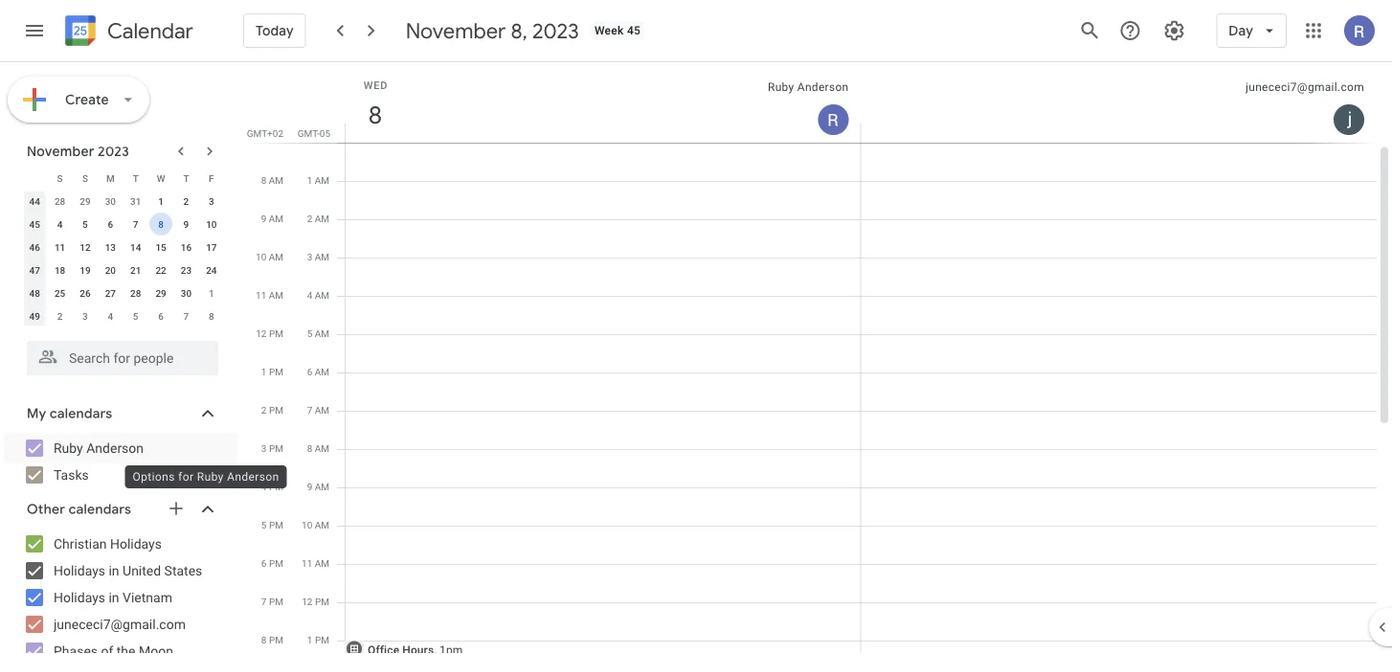 Task type: vqa. For each thing, say whether or not it's contained in the screenshot.
the about corresponding to sharing your calendar
no



Task type: locate. For each thing, give the bounding box(es) containing it.
create
[[65, 91, 109, 108]]

november for november 8, 2023
[[406, 17, 506, 44]]

30 down 23
[[181, 287, 192, 299]]

1 horizontal spatial 9 am
[[307, 481, 329, 493]]

other calendars button
[[4, 494, 238, 525]]

4 for the december 4 element
[[108, 310, 113, 322]]

0 vertical spatial 10
[[206, 218, 217, 230]]

other calendars
[[27, 501, 131, 518]]

1 vertical spatial holidays
[[54, 563, 105, 578]]

calendars
[[50, 405, 112, 422], [69, 501, 131, 518]]

7 down 30 element
[[183, 310, 189, 322]]

28 down 21
[[130, 287, 141, 299]]

december 5 element
[[124, 305, 147, 328]]

2 horizontal spatial 9
[[307, 481, 312, 493]]

45 right week
[[627, 24, 641, 37]]

0 vertical spatial 11
[[54, 241, 65, 253]]

30 inside 30 element
[[181, 287, 192, 299]]

ruby anderson list item
[[4, 433, 238, 464]]

0 vertical spatial calendars
[[50, 405, 112, 422]]

4 for 4 am
[[307, 290, 312, 301]]

in up holidays in vietnam
[[109, 563, 119, 578]]

1 vertical spatial 10
[[256, 251, 267, 263]]

in for united
[[109, 563, 119, 578]]

settings menu image
[[1163, 19, 1186, 42]]

10 am left 3 am
[[256, 251, 283, 263]]

0 vertical spatial anderson
[[798, 80, 849, 94]]

8 grid
[[245, 62, 1393, 654]]

0 vertical spatial 30
[[105, 195, 116, 207]]

7
[[133, 218, 138, 230], [183, 310, 189, 322], [307, 405, 312, 416], [261, 596, 267, 608]]

f
[[209, 172, 214, 184]]

week
[[595, 24, 624, 37]]

1 vertical spatial anderson
[[86, 440, 144, 456]]

junececi7@gmail.com down holidays in vietnam
[[54, 616, 186, 632]]

pm down 4 pm
[[269, 520, 283, 531]]

10 am right 5 pm
[[302, 520, 329, 531]]

6 am
[[307, 366, 329, 378]]

0 horizontal spatial ruby anderson
[[54, 440, 144, 456]]

2 for 2 am
[[307, 213, 312, 225]]

6 for "december 6" element at the left of the page
[[158, 310, 164, 322]]

8 am
[[261, 175, 283, 186], [307, 443, 329, 454]]

9
[[261, 213, 266, 225], [183, 218, 189, 230], [307, 481, 312, 493]]

december 2 element
[[48, 305, 71, 328]]

1 vertical spatial ruby
[[54, 440, 83, 456]]

30 inside october 30 element
[[105, 195, 116, 207]]

7 down october 31 element
[[133, 218, 138, 230]]

december 4 element
[[99, 305, 122, 328]]

am right 5 pm
[[315, 520, 329, 531]]

october 31 element
[[124, 190, 147, 213]]

28 inside "element"
[[54, 195, 65, 207]]

30 down m
[[105, 195, 116, 207]]

1 in from the top
[[109, 563, 119, 578]]

2 vertical spatial 12
[[302, 596, 313, 608]]

6 for 6 am
[[307, 366, 312, 378]]

1 horizontal spatial junececi7@gmail.com
[[1246, 80, 1365, 94]]

day button
[[1217, 8, 1287, 54]]

4 up 5 am
[[307, 290, 312, 301]]

2023
[[532, 17, 579, 44], [98, 143, 129, 160]]

holidays in united states
[[54, 563, 202, 578]]

november 8, 2023
[[406, 17, 579, 44]]

s up october 28 "element"
[[57, 172, 63, 184]]

1 vertical spatial calendars
[[69, 501, 131, 518]]

1 horizontal spatial 45
[[627, 24, 641, 37]]

17
[[206, 241, 217, 253]]

1 horizontal spatial anderson
[[227, 470, 279, 484]]

12 pm right 7 pm
[[302, 596, 329, 608]]

30
[[105, 195, 116, 207], [181, 287, 192, 299]]

12 right 7 pm
[[302, 596, 313, 608]]

12 pm
[[256, 328, 283, 340], [302, 596, 329, 608]]

1 vertical spatial november
[[27, 143, 94, 160]]

12
[[80, 241, 91, 253], [256, 328, 267, 340], [302, 596, 313, 608]]

t up 31
[[133, 172, 139, 184]]

0 horizontal spatial 12
[[80, 241, 91, 253]]

0 vertical spatial 28
[[54, 195, 65, 207]]

0 horizontal spatial 10 am
[[256, 251, 283, 263]]

anderson
[[798, 80, 849, 94], [86, 440, 144, 456], [227, 470, 279, 484]]

0 horizontal spatial 12 pm
[[256, 328, 283, 340]]

other calendars list
[[4, 529, 238, 654]]

6 down 5 pm
[[261, 558, 267, 569]]

0 horizontal spatial 29
[[80, 195, 91, 207]]

0 vertical spatial holidays
[[110, 536, 162, 552]]

47
[[29, 264, 40, 276]]

1 horizontal spatial 11
[[256, 290, 267, 301]]

9 right 10 element
[[261, 213, 266, 225]]

2 horizontal spatial anderson
[[798, 80, 849, 94]]

28 for october 28 "element"
[[54, 195, 65, 207]]

0 horizontal spatial november
[[27, 143, 94, 160]]

1 vertical spatial 12 pm
[[302, 596, 329, 608]]

15
[[156, 241, 166, 253]]

3 down the 2 pm
[[261, 443, 267, 454]]

7 down 6 pm
[[261, 596, 267, 608]]

1 vertical spatial 8 am
[[307, 443, 329, 454]]

junececi7@gmail.com down the day popup button
[[1246, 80, 1365, 94]]

None search field
[[0, 333, 238, 375]]

november up october 28 "element"
[[27, 143, 94, 160]]

5
[[82, 218, 88, 230], [133, 310, 138, 322], [307, 328, 312, 340], [261, 520, 267, 531]]

1 vertical spatial 10 am
[[302, 520, 329, 531]]

row containing s
[[22, 167, 224, 190]]

4 am
[[307, 290, 329, 301]]

1 horizontal spatial ruby
[[197, 470, 224, 484]]

26
[[80, 287, 91, 299]]

pm left 5 am
[[269, 328, 283, 340]]

am left 3 am
[[269, 251, 283, 263]]

2 for december 2 element
[[57, 310, 63, 322]]

30 element
[[175, 282, 198, 305]]

1 vertical spatial 11 am
[[302, 558, 329, 569]]

1 up december 8 element
[[209, 287, 214, 299]]

0 horizontal spatial junececi7@gmail.com
[[54, 616, 186, 632]]

in
[[109, 563, 119, 578], [109, 589, 119, 605]]

10 right '17' element
[[256, 251, 267, 263]]

9 inside november 2023 grid
[[183, 218, 189, 230]]

26 element
[[74, 282, 97, 305]]

3 for 3 am
[[307, 251, 312, 263]]

1 horizontal spatial t
[[183, 172, 189, 184]]

0 vertical spatial ruby
[[768, 80, 794, 94]]

wed
[[364, 79, 388, 91]]

2 up 3 pm at the left bottom of the page
[[261, 405, 267, 416]]

1 horizontal spatial 30
[[181, 287, 192, 299]]

0 vertical spatial ruby anderson
[[768, 80, 849, 94]]

1 vertical spatial junececi7@gmail.com
[[54, 616, 186, 632]]

14 element
[[124, 236, 147, 259]]

in down holidays in united states at the bottom left
[[109, 589, 119, 605]]

9 up 16 element
[[183, 218, 189, 230]]

1 horizontal spatial 1 pm
[[307, 634, 329, 646]]

2 horizontal spatial ruby
[[768, 80, 794, 94]]

calendars up christian holidays
[[69, 501, 131, 518]]

0 horizontal spatial 45
[[29, 218, 40, 230]]

2 vertical spatial holidays
[[54, 589, 105, 605]]

0 vertical spatial 2023
[[532, 17, 579, 44]]

6 down 29 element
[[158, 310, 164, 322]]

25
[[54, 287, 65, 299]]

9 am right 4 pm
[[307, 481, 329, 493]]

1 horizontal spatial 29
[[156, 287, 166, 299]]

5 up 6 pm
[[261, 520, 267, 531]]

states
[[164, 563, 202, 578]]

1 up the 2 pm
[[261, 366, 267, 378]]

row
[[337, 142, 1377, 654], [22, 167, 224, 190], [22, 190, 224, 213], [22, 213, 224, 236], [22, 236, 224, 259], [22, 259, 224, 282], [22, 282, 224, 305], [22, 305, 224, 328]]

6
[[108, 218, 113, 230], [158, 310, 164, 322], [307, 366, 312, 378], [261, 558, 267, 569]]

6 for 6 pm
[[261, 558, 267, 569]]

s up october 29 element
[[82, 172, 88, 184]]

1 s from the left
[[57, 172, 63, 184]]

0 horizontal spatial 11
[[54, 241, 65, 253]]

8 cell
[[148, 213, 174, 236]]

0 vertical spatial 11 am
[[256, 290, 283, 301]]

17 element
[[200, 236, 223, 259]]

29 inside 29 element
[[156, 287, 166, 299]]

2023 up m
[[98, 143, 129, 160]]

calendar heading
[[103, 18, 193, 45]]

ruby anderson inside 8 column header
[[768, 80, 849, 94]]

0 horizontal spatial anderson
[[86, 440, 144, 456]]

7 right the 2 pm
[[307, 405, 312, 416]]

0 horizontal spatial 11 am
[[256, 290, 283, 301]]

1 horizontal spatial november
[[406, 17, 506, 44]]

2 vertical spatial 11
[[302, 558, 312, 569]]

11 am
[[256, 290, 283, 301], [302, 558, 329, 569]]

2 up 3 am
[[307, 213, 312, 225]]

row containing 44
[[22, 190, 224, 213]]

8 down 7 pm
[[261, 634, 267, 646]]

pm down 5 pm
[[269, 558, 283, 569]]

am left 4 am
[[269, 290, 283, 301]]

5 am
[[307, 328, 329, 340]]

10 right 5 pm
[[302, 520, 312, 531]]

5 down 28 element
[[133, 310, 138, 322]]

other
[[27, 501, 65, 518]]

ruby anderson
[[768, 80, 849, 94], [54, 440, 144, 456]]

14
[[130, 241, 141, 253]]

0 horizontal spatial 1 pm
[[261, 366, 283, 378]]

9 right 4 pm
[[307, 481, 312, 493]]

9 am
[[261, 213, 283, 225], [307, 481, 329, 493]]

0 horizontal spatial 10
[[206, 218, 217, 230]]

gmt-05
[[298, 127, 330, 139]]

2 pm
[[261, 405, 283, 416]]

pm right 7 pm
[[315, 596, 329, 608]]

0 horizontal spatial 2023
[[98, 143, 129, 160]]

9 am left 2 am on the top of the page
[[261, 213, 283, 225]]

25 element
[[48, 282, 71, 305]]

8 up 15 element on the top
[[158, 218, 164, 230]]

45 inside november 2023 grid
[[29, 218, 40, 230]]

29 down 22
[[156, 287, 166, 299]]

10 am
[[256, 251, 283, 263], [302, 520, 329, 531]]

8
[[367, 99, 381, 131], [261, 175, 266, 186], [158, 218, 164, 230], [209, 310, 214, 322], [307, 443, 312, 454], [261, 634, 267, 646]]

8 down wed
[[367, 99, 381, 131]]

tasks
[[54, 467, 89, 483]]

48
[[29, 287, 40, 299]]

1 vertical spatial 30
[[181, 287, 192, 299]]

3 up 4 am
[[307, 251, 312, 263]]

8 pm
[[261, 634, 283, 646]]

m
[[106, 172, 115, 184]]

0 vertical spatial 29
[[80, 195, 91, 207]]

holidays for united
[[54, 563, 105, 578]]

s
[[57, 172, 63, 184], [82, 172, 88, 184]]

30 for october 30 element
[[105, 195, 116, 207]]

5 for 5 am
[[307, 328, 312, 340]]

0 vertical spatial november
[[406, 17, 506, 44]]

am up 4 am
[[315, 251, 329, 263]]

1 horizontal spatial 28
[[130, 287, 141, 299]]

8 am down 7 am
[[307, 443, 329, 454]]

1 vertical spatial ruby anderson
[[54, 440, 144, 456]]

options
[[133, 470, 175, 484]]

october 28 element
[[48, 190, 71, 213]]

0 horizontal spatial s
[[57, 172, 63, 184]]

1 vertical spatial 45
[[29, 218, 40, 230]]

1 vertical spatial 12
[[256, 328, 267, 340]]

0 horizontal spatial 30
[[105, 195, 116, 207]]

0 vertical spatial 12
[[80, 241, 91, 253]]

pm
[[269, 328, 283, 340], [269, 366, 283, 378], [269, 405, 283, 416], [269, 443, 283, 454], [269, 481, 283, 493], [269, 520, 283, 531], [269, 558, 283, 569], [269, 596, 283, 608], [315, 596, 329, 608], [269, 634, 283, 646], [315, 634, 329, 646]]

holidays
[[110, 536, 162, 552], [54, 563, 105, 578], [54, 589, 105, 605]]

3
[[209, 195, 214, 207], [307, 251, 312, 263], [82, 310, 88, 322], [261, 443, 267, 454]]

27 element
[[99, 282, 122, 305]]

1 vertical spatial in
[[109, 589, 119, 605]]

11 up 18
[[54, 241, 65, 253]]

29 for 29 element
[[156, 287, 166, 299]]

december 6 element
[[149, 305, 172, 328]]

3 inside december 3 element
[[82, 310, 88, 322]]

8 am left 1 am
[[261, 175, 283, 186]]

0 vertical spatial 12 pm
[[256, 328, 283, 340]]

today
[[256, 22, 294, 39]]

t
[[133, 172, 139, 184], [183, 172, 189, 184]]

11 am right 6 pm
[[302, 558, 329, 569]]

2 down 25 element
[[57, 310, 63, 322]]

4 down october 28 "element"
[[57, 218, 63, 230]]

2 am
[[307, 213, 329, 225]]

21 element
[[124, 259, 147, 282]]

4 down 3 pm at the left bottom of the page
[[261, 481, 267, 493]]

0 horizontal spatial 8 am
[[261, 175, 283, 186]]

10
[[206, 218, 217, 230], [256, 251, 267, 263], [302, 520, 312, 531]]

row group
[[22, 190, 224, 328]]

1 right 8 pm
[[307, 634, 313, 646]]

1 horizontal spatial ruby anderson
[[768, 80, 849, 94]]

29 inside october 29 element
[[80, 195, 91, 207]]

2 horizontal spatial 10
[[302, 520, 312, 531]]

21
[[130, 264, 141, 276]]

4 down 27 "element"
[[108, 310, 113, 322]]

0 vertical spatial in
[[109, 563, 119, 578]]

45 up 46
[[29, 218, 40, 230]]

2 vertical spatial 10
[[302, 520, 312, 531]]

0 vertical spatial 1 pm
[[261, 366, 283, 378]]

1 up 2 am on the top of the page
[[307, 175, 312, 186]]

1
[[307, 175, 312, 186], [158, 195, 164, 207], [209, 287, 214, 299], [261, 366, 267, 378], [307, 634, 313, 646]]

1 vertical spatial 29
[[156, 287, 166, 299]]

december 8 element
[[200, 305, 223, 328]]

1 pm up the 2 pm
[[261, 366, 283, 378]]

row containing 45
[[22, 213, 224, 236]]

am
[[269, 175, 283, 186], [315, 175, 329, 186], [269, 213, 283, 225], [315, 213, 329, 225], [269, 251, 283, 263], [315, 251, 329, 263], [269, 290, 283, 301], [315, 290, 329, 301], [315, 328, 329, 340], [315, 366, 329, 378], [315, 405, 329, 416], [315, 443, 329, 454], [315, 481, 329, 493], [315, 520, 329, 531], [315, 558, 329, 569]]

0 horizontal spatial t
[[133, 172, 139, 184]]

0 vertical spatial 9 am
[[261, 213, 283, 225]]

1 cell from the left
[[344, 142, 861, 654]]

1 vertical spatial 2023
[[98, 143, 129, 160]]

11 am left 4 am
[[256, 290, 283, 301]]

29 for october 29 element
[[80, 195, 91, 207]]

1 pm
[[261, 366, 283, 378], [307, 634, 329, 646]]

1 horizontal spatial 12 pm
[[302, 596, 329, 608]]

11 right 6 pm
[[302, 558, 312, 569]]

october 29 element
[[74, 190, 97, 213]]

28
[[54, 195, 65, 207], [130, 287, 141, 299]]

3 down 26 element
[[82, 310, 88, 322]]

1 horizontal spatial s
[[82, 172, 88, 184]]

calendars right my
[[50, 405, 112, 422]]

1 am
[[307, 175, 329, 186]]

cell
[[344, 142, 861, 654], [861, 142, 1377, 654]]

december 3 element
[[74, 305, 97, 328]]

1 pm right 8 pm
[[307, 634, 329, 646]]

15 element
[[149, 236, 172, 259]]

1 vertical spatial 28
[[130, 287, 141, 299]]

junececi7@gmail.com
[[1246, 80, 1365, 94], [54, 616, 186, 632]]

pm down the 2 pm
[[269, 443, 283, 454]]

2 in from the top
[[109, 589, 119, 605]]

0 horizontal spatial 28
[[54, 195, 65, 207]]

1 t from the left
[[133, 172, 139, 184]]

1 horizontal spatial 2023
[[532, 17, 579, 44]]

pm up the 2 pm
[[269, 366, 283, 378]]

0 horizontal spatial 9
[[183, 218, 189, 230]]

8 inside wed 8
[[367, 99, 381, 131]]

44
[[29, 195, 40, 207]]

23 element
[[175, 259, 198, 282]]

16
[[181, 241, 192, 253]]

2 horizontal spatial 12
[[302, 596, 313, 608]]

12 pm left 5 am
[[256, 328, 283, 340]]

row group containing 44
[[22, 190, 224, 328]]

11 right december 1 element
[[256, 290, 267, 301]]

12 up 19
[[80, 241, 91, 253]]

ruby
[[768, 80, 794, 94], [54, 440, 83, 456], [197, 470, 224, 484]]

0 vertical spatial junececi7@gmail.com
[[1246, 80, 1365, 94]]

anderson inside list item
[[86, 440, 144, 456]]

december 7 element
[[175, 305, 198, 328]]

0 vertical spatial 8 am
[[261, 175, 283, 186]]

5 down 4 am
[[307, 328, 312, 340]]

1 horizontal spatial 12
[[256, 328, 267, 340]]

6 up 7 am
[[307, 366, 312, 378]]

week 45
[[595, 24, 641, 37]]

add other calendars image
[[167, 499, 186, 518]]

2023 right 8, at left
[[532, 17, 579, 44]]

0 horizontal spatial ruby
[[54, 440, 83, 456]]

november 2023 grid
[[18, 167, 224, 328]]

11
[[54, 241, 65, 253], [256, 290, 267, 301], [302, 558, 312, 569]]

anderson inside 8 column header
[[798, 80, 849, 94]]

2 horizontal spatial 11
[[302, 558, 312, 569]]

46
[[29, 241, 40, 253]]

10 up the 17
[[206, 218, 217, 230]]

29
[[80, 195, 91, 207], [156, 287, 166, 299]]

november
[[406, 17, 506, 44], [27, 143, 94, 160]]

2
[[183, 195, 189, 207], [307, 213, 312, 225], [57, 310, 63, 322], [261, 405, 267, 416]]

16 element
[[175, 236, 198, 259]]



Task type: describe. For each thing, give the bounding box(es) containing it.
holidays for vietnam
[[54, 589, 105, 605]]

4 for 4 pm
[[261, 481, 267, 493]]

2 t from the left
[[183, 172, 189, 184]]

pm down 3 pm at the left bottom of the page
[[269, 481, 283, 493]]

united
[[123, 563, 161, 578]]

december 1 element
[[200, 282, 223, 305]]

1 horizontal spatial 8 am
[[307, 443, 329, 454]]

6 pm
[[261, 558, 283, 569]]

2 vertical spatial anderson
[[227, 470, 279, 484]]

in for vietnam
[[109, 589, 119, 605]]

10 inside november 2023 grid
[[206, 218, 217, 230]]

4 pm
[[261, 481, 283, 493]]

18 element
[[48, 259, 71, 282]]

0 horizontal spatial 9 am
[[261, 213, 283, 225]]

23
[[181, 264, 192, 276]]

junececi7@gmail.com inside "other calendars" 'list'
[[54, 616, 186, 632]]

1 horizontal spatial 10 am
[[302, 520, 329, 531]]

1 vertical spatial 11
[[256, 290, 267, 301]]

am left 2 am on the top of the page
[[269, 213, 283, 225]]

11 element
[[48, 236, 71, 259]]

7 for december 7 element at the left
[[183, 310, 189, 322]]

my calendars
[[27, 405, 112, 422]]

Search for people text field
[[38, 341, 207, 375]]

am down 4 am
[[315, 328, 329, 340]]

am up 2 am on the top of the page
[[315, 175, 329, 186]]

3 am
[[307, 251, 329, 263]]

8 down gmt+02
[[261, 175, 266, 186]]

0 vertical spatial 45
[[627, 24, 641, 37]]

ruby inside 8 column header
[[768, 80, 794, 94]]

3 down the f
[[209, 195, 214, 207]]

8 inside cell
[[158, 218, 164, 230]]

1 horizontal spatial 11 am
[[302, 558, 329, 569]]

october 30 element
[[99, 190, 122, 213]]

row containing 48
[[22, 282, 224, 305]]

pm right 8 pm
[[315, 634, 329, 646]]

for
[[178, 470, 194, 484]]

8 down december 1 element
[[209, 310, 214, 322]]

1 vertical spatial 9 am
[[307, 481, 329, 493]]

my calendars list
[[4, 433, 238, 490]]

day
[[1229, 22, 1254, 39]]

28 for 28 element
[[130, 287, 141, 299]]

7 for 7 am
[[307, 405, 312, 416]]

christian holidays
[[54, 536, 162, 552]]

8,
[[511, 17, 528, 44]]

12 element
[[74, 236, 97, 259]]

wed 8
[[364, 79, 388, 131]]

junececi7@gmail.com inside column header
[[1246, 80, 1365, 94]]

pm up 8 pm
[[269, 596, 283, 608]]

gmt+02
[[247, 127, 283, 139]]

junececi7@gmail.com column header
[[861, 62, 1377, 143]]

my calendars button
[[4, 398, 238, 429]]

am up 5 am
[[315, 290, 329, 301]]

1 vertical spatial 1 pm
[[307, 634, 329, 646]]

2 vertical spatial ruby
[[197, 470, 224, 484]]

row inside 8 grid
[[337, 142, 1377, 654]]

28 element
[[124, 282, 147, 305]]

am down 6 am
[[315, 405, 329, 416]]

wednesday, november 8 element
[[353, 93, 397, 137]]

22 element
[[149, 259, 172, 282]]

7 for 7 pm
[[261, 596, 267, 608]]

today button
[[243, 8, 306, 54]]

november 2023
[[27, 143, 129, 160]]

row containing 46
[[22, 236, 224, 259]]

05
[[320, 127, 330, 139]]

10 element
[[200, 213, 223, 236]]

2 up 16 element
[[183, 195, 189, 207]]

7 am
[[307, 405, 329, 416]]

ruby anderson inside list item
[[54, 440, 144, 456]]

1 horizontal spatial 9
[[261, 213, 266, 225]]

30 for 30 element
[[181, 287, 192, 299]]

7 pm
[[261, 596, 283, 608]]

2 s from the left
[[82, 172, 88, 184]]

holidays in vietnam
[[54, 589, 172, 605]]

1 up 8 cell
[[158, 195, 164, 207]]

13 element
[[99, 236, 122, 259]]

calendars for my calendars
[[50, 405, 112, 422]]

5 for 5 pm
[[261, 520, 267, 531]]

5 pm
[[261, 520, 283, 531]]

3 pm
[[261, 443, 283, 454]]

20 element
[[99, 259, 122, 282]]

row containing 47
[[22, 259, 224, 282]]

row group inside november 2023 grid
[[22, 190, 224, 328]]

am right 4 pm
[[315, 481, 329, 493]]

6 up 13 element
[[108, 218, 113, 230]]

christian
[[54, 536, 107, 552]]

5 up 12 "element"
[[82, 218, 88, 230]]

gmt-
[[298, 127, 320, 139]]

am down 7 am
[[315, 443, 329, 454]]

options for ruby anderson
[[133, 470, 279, 484]]

calendar
[[107, 18, 193, 45]]

3 for december 3 element
[[82, 310, 88, 322]]

12 inside "element"
[[80, 241, 91, 253]]

13
[[105, 241, 116, 253]]

am left 1 am
[[269, 175, 283, 186]]

2 cell from the left
[[861, 142, 1377, 654]]

am right 6 pm
[[315, 558, 329, 569]]

calendars for other calendars
[[69, 501, 131, 518]]

8 column header
[[345, 62, 861, 143]]

am up 7 am
[[315, 366, 329, 378]]

18
[[54, 264, 65, 276]]

29 element
[[149, 282, 172, 305]]

24
[[206, 264, 217, 276]]

24 element
[[200, 259, 223, 282]]

am up 3 am
[[315, 213, 329, 225]]

row containing 49
[[22, 305, 224, 328]]

3 for 3 pm
[[261, 443, 267, 454]]

pm up 3 pm at the left bottom of the page
[[269, 405, 283, 416]]

31
[[130, 195, 141, 207]]

5 for december 5 element
[[133, 310, 138, 322]]

2 for 2 pm
[[261, 405, 267, 416]]

w
[[157, 172, 165, 184]]

8 right 3 pm at the left bottom of the page
[[307, 443, 312, 454]]

pm down 7 pm
[[269, 634, 283, 646]]

1 horizontal spatial 10
[[256, 251, 267, 263]]

create button
[[8, 77, 149, 123]]

0 vertical spatial 10 am
[[256, 251, 283, 263]]

main drawer image
[[23, 19, 46, 42]]

22
[[156, 264, 166, 276]]

20
[[105, 264, 116, 276]]

19
[[80, 264, 91, 276]]

calendar element
[[61, 11, 193, 54]]

11 inside 'row'
[[54, 241, 65, 253]]

my
[[27, 405, 46, 422]]

vietnam
[[123, 589, 172, 605]]

49
[[29, 310, 40, 322]]

ruby inside ruby anderson list item
[[54, 440, 83, 456]]

27
[[105, 287, 116, 299]]

november for november 2023
[[27, 143, 94, 160]]

19 element
[[74, 259, 97, 282]]



